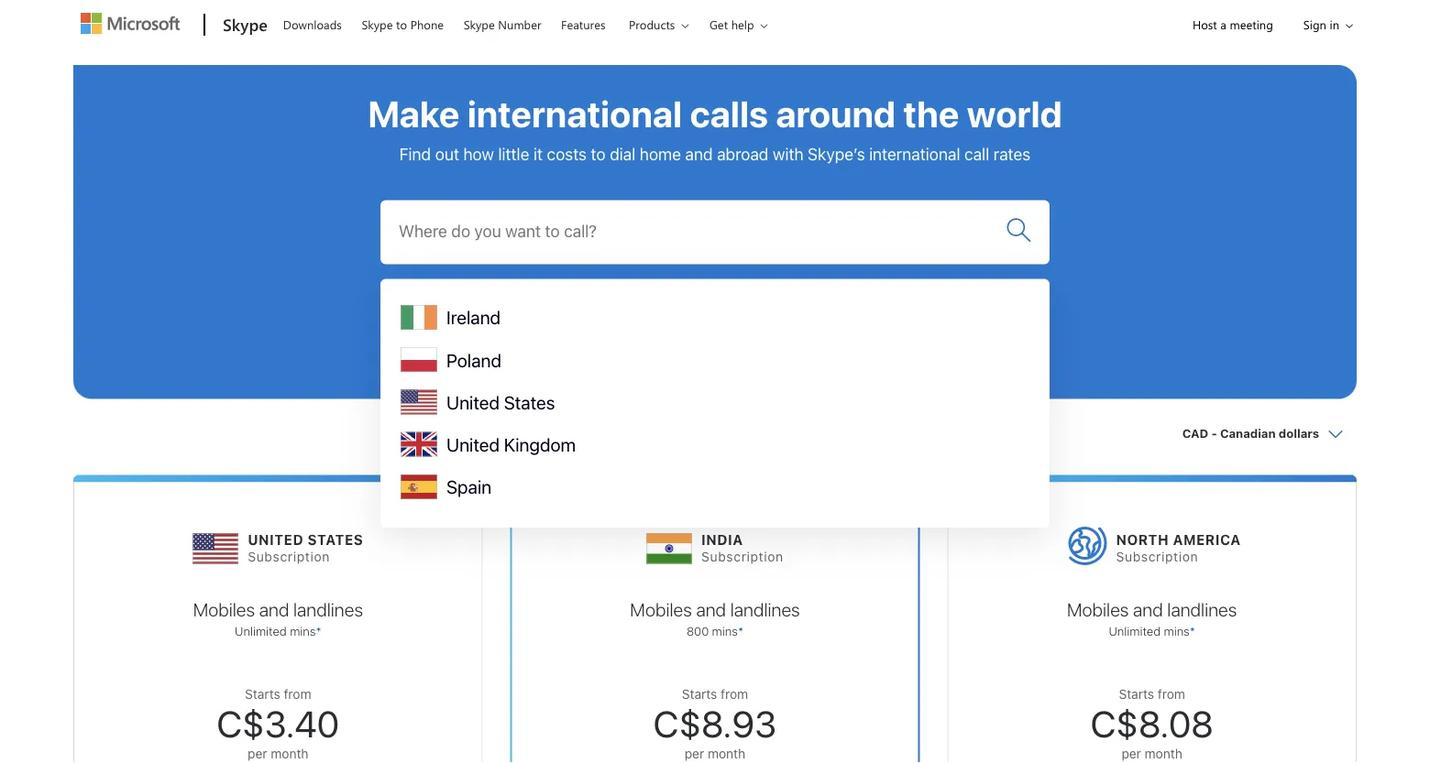 Task type: locate. For each thing, give the bounding box(es) containing it.
2 horizontal spatial landlines
[[1168, 599, 1237, 621]]

landlines for c$8.08
[[1168, 599, 1237, 621]]

search image
[[1006, 217, 1032, 243]]

united states image
[[500, 323, 546, 368], [193, 518, 239, 573]]

starts from c$8.08 per month
[[1091, 687, 1214, 762]]

starts inside starts from c$3.40 per month
[[245, 687, 280, 702]]

from up c$8.08
[[1158, 687, 1186, 702]]

landlines
[[293, 599, 363, 621], [731, 599, 800, 621], [1168, 599, 1237, 621]]

states
[[504, 392, 555, 413], [308, 532, 364, 548]]

ireland image
[[401, 300, 437, 336], [386, 323, 432, 368]]

1 subscription from the left
[[248, 550, 330, 565]]

2 landlines from the left
[[731, 599, 800, 621]]

1 unlimited from the left
[[235, 625, 287, 638]]

per for c$3.40
[[248, 747, 267, 762]]

3 subscription from the left
[[1117, 550, 1199, 565]]

sign in
[[1304, 17, 1340, 33]]

0 horizontal spatial states
[[308, 532, 364, 548]]

from for c$8.93
[[721, 687, 749, 702]]

0 horizontal spatial mins
[[290, 625, 316, 638]]

skype's
[[808, 144, 865, 164]]

0 horizontal spatial starts
[[245, 687, 280, 702]]

1 horizontal spatial states
[[504, 392, 555, 413]]

make international calls around the world find out how little it costs to dial home and abroad with skype's international call rates
[[368, 92, 1063, 164]]

* down north america subscription at the bottom right
[[1190, 625, 1196, 638]]

1 vertical spatial united
[[447, 434, 500, 456]]

subscription
[[248, 550, 330, 565], [702, 550, 784, 565], [1117, 550, 1199, 565]]

from up c$8.93
[[721, 687, 749, 702]]

2 month from the left
[[708, 747, 746, 762]]

0 horizontal spatial per
[[248, 747, 267, 762]]

home
[[640, 144, 681, 164]]

mins for c$8.08
[[1164, 625, 1190, 638]]

landlines inside mobiles and landlines 800 mins *
[[731, 599, 800, 621]]

skype to phone
[[362, 17, 444, 33]]

most popular
[[386, 301, 509, 319]]

and down north america subscription at the bottom right
[[1134, 599, 1164, 621]]

* down 'united states subscription'
[[316, 625, 321, 638]]

2 horizontal spatial month
[[1145, 747, 1183, 762]]

mins down 'united states subscription'
[[290, 625, 316, 638]]

month down c$8.93
[[708, 747, 746, 762]]

0 horizontal spatial to
[[396, 17, 407, 33]]

0 vertical spatial states
[[504, 392, 555, 413]]

0 horizontal spatial united states image
[[193, 518, 239, 573]]

mobiles and landlines unlimited mins *
[[193, 599, 363, 638], [1068, 599, 1237, 638]]

sign
[[1304, 17, 1327, 33]]

2 horizontal spatial skype
[[464, 17, 495, 33]]

0 vertical spatial united states image
[[500, 323, 546, 368]]

microsoft image
[[81, 13, 180, 34]]

get help
[[710, 17, 754, 33]]

2 unlimited from the left
[[1109, 625, 1161, 638]]

to left phone on the left top
[[396, 17, 407, 33]]

1 horizontal spatial to
[[591, 144, 606, 164]]

poland image
[[443, 323, 489, 368]]

1 mobiles and landlines unlimited mins * from the left
[[193, 599, 363, 638]]

1 horizontal spatial skype
[[362, 17, 393, 33]]

skype left the downloads
[[223, 13, 268, 35]]

ireland
[[447, 307, 501, 328]]

phone
[[411, 17, 444, 33]]

get help button
[[698, 1, 783, 48]]

landlines down india subscription
[[731, 599, 800, 621]]

per inside starts from c$8.93 per month
[[685, 747, 705, 762]]

mobiles and landlines unlimited mins * for c$3.40
[[193, 599, 363, 638]]

3 starts from the left
[[1119, 687, 1155, 702]]

number
[[498, 17, 542, 33]]

1 from from the left
[[284, 687, 311, 702]]

0 horizontal spatial skype
[[223, 13, 268, 35]]

host
[[1193, 17, 1218, 33]]

2 horizontal spatial * link
[[1190, 625, 1196, 638]]

mins right 800
[[712, 625, 738, 638]]

3 month from the left
[[1145, 747, 1183, 762]]

1 * from the left
[[316, 625, 321, 638]]

month inside starts from c$3.40 per month
[[271, 747, 309, 762]]

starts for c$3.40
[[245, 687, 280, 702]]

2 mobiles from the left
[[630, 599, 692, 621]]

starts inside starts from c$8.08 per month
[[1119, 687, 1155, 702]]

1 horizontal spatial per
[[685, 747, 705, 762]]

1 horizontal spatial mins
[[712, 625, 738, 638]]

per for c$8.08
[[1122, 747, 1142, 762]]

1 horizontal spatial united states image
[[500, 323, 546, 368]]

united states image left 'united states subscription'
[[193, 518, 239, 573]]

per down c$8.93
[[685, 747, 705, 762]]

international
[[467, 92, 683, 135], [870, 144, 961, 164]]

per inside starts from c$8.08 per month
[[1122, 747, 1142, 762]]

states inside 'united states subscription'
[[308, 532, 364, 548]]

features
[[561, 17, 606, 33]]

abroad
[[717, 144, 769, 164]]

downloads
[[283, 17, 342, 33]]

2 mins from the left
[[712, 625, 738, 638]]

* link for c$8.08
[[1190, 625, 1196, 638]]

per inside starts from c$3.40 per month
[[248, 747, 267, 762]]

2 vertical spatial united
[[248, 532, 304, 548]]

landlines down north america subscription at the bottom right
[[1168, 599, 1237, 621]]

1 horizontal spatial landlines
[[731, 599, 800, 621]]

to
[[396, 17, 407, 33], [591, 144, 606, 164]]

unlimited
[[235, 625, 287, 638], [1109, 625, 1161, 638]]

1 horizontal spatial month
[[708, 747, 746, 762]]

india
[[702, 532, 744, 548]]

* link down 'united states subscription'
[[316, 625, 321, 638]]

* link down north america subscription at the bottom right
[[1190, 625, 1196, 638]]

make
[[368, 92, 460, 135]]

0 vertical spatial united
[[447, 392, 500, 413]]

0 vertical spatial to
[[396, 17, 407, 33]]

3 mobiles from the left
[[1068, 599, 1129, 621]]

mobiles and landlines unlimited mins * down 'united states subscription'
[[193, 599, 363, 638]]

and right home
[[686, 144, 713, 164]]

3 landlines from the left
[[1168, 599, 1237, 621]]

united states
[[447, 392, 555, 413]]

mins for c$3.40
[[290, 625, 316, 638]]

2 horizontal spatial *
[[1190, 625, 1196, 638]]

1 per from the left
[[248, 747, 267, 762]]

to left dial
[[591, 144, 606, 164]]

subscription inside 'united states subscription'
[[248, 550, 330, 565]]

* inside mobiles and landlines 800 mins *
[[738, 625, 744, 638]]

0 horizontal spatial * link
[[316, 625, 321, 638]]

1 horizontal spatial international
[[870, 144, 961, 164]]

and inside mobiles and landlines 800 mins *
[[696, 599, 726, 621]]

2 horizontal spatial from
[[1158, 687, 1186, 702]]

month down c$3.40
[[271, 747, 309, 762]]

2 horizontal spatial subscription
[[1117, 550, 1199, 565]]

starts up c$3.40
[[245, 687, 280, 702]]

* link for c$3.40
[[316, 625, 321, 638]]

mobiles inside mobiles and landlines 800 mins *
[[630, 599, 692, 621]]

subscription inside north america subscription
[[1117, 550, 1199, 565]]

unlimited for c$3.40
[[235, 625, 287, 638]]

0 horizontal spatial unlimited
[[235, 625, 287, 638]]

1 starts from the left
[[245, 687, 280, 702]]

2 * from the left
[[738, 625, 744, 638]]

2 horizontal spatial mobiles
[[1068, 599, 1129, 621]]

and for c$3.40
[[259, 599, 289, 621]]

host a meeting
[[1193, 17, 1274, 33]]

and
[[686, 144, 713, 164], [259, 599, 289, 621], [696, 599, 726, 621], [1134, 599, 1164, 621]]

0 vertical spatial international
[[467, 92, 683, 135]]

3 per from the left
[[1122, 747, 1142, 762]]

2 per from the left
[[685, 747, 705, 762]]

1 mins from the left
[[290, 625, 316, 638]]

mins
[[290, 625, 316, 638], [712, 625, 738, 638], [1164, 625, 1190, 638]]

2 horizontal spatial per
[[1122, 747, 1142, 762]]

and up 800
[[696, 599, 726, 621]]

1 horizontal spatial from
[[721, 687, 749, 702]]

to inside make international calls around the world find out how little it costs to dial home and abroad with skype's international call rates
[[591, 144, 606, 164]]

0 horizontal spatial international
[[467, 92, 683, 135]]

* right 800
[[738, 625, 744, 638]]

1 mobiles from the left
[[193, 599, 255, 621]]

it
[[534, 144, 543, 164]]

ireland image up poland icon
[[401, 300, 437, 336]]

subscription for c$8.08
[[1117, 550, 1199, 565]]

skype left phone on the left top
[[362, 17, 393, 33]]

2 * link from the left
[[738, 625, 744, 638]]

to inside 'link'
[[396, 17, 407, 33]]

* link
[[316, 625, 321, 638], [738, 625, 744, 638], [1190, 625, 1196, 638]]

starts up c$8.08
[[1119, 687, 1155, 702]]

from inside starts from c$3.40 per month
[[284, 687, 311, 702]]

2 mobiles and landlines unlimited mins * from the left
[[1068, 599, 1237, 638]]

get
[[710, 17, 728, 33]]

and down 'united states subscription'
[[259, 599, 289, 621]]

0 horizontal spatial landlines
[[293, 599, 363, 621]]

from inside starts from c$8.08 per month
[[1158, 687, 1186, 702]]

per for c$8.93
[[685, 747, 705, 762]]

1 vertical spatial international
[[870, 144, 961, 164]]

mins down north america subscription at the bottom right
[[1164, 625, 1190, 638]]

mobiles and landlines unlimited mins * down north america subscription at the bottom right
[[1068, 599, 1237, 638]]

* link right 800
[[738, 625, 744, 638]]

month inside starts from c$8.93 per month
[[708, 747, 746, 762]]

1 horizontal spatial starts
[[682, 687, 718, 702]]

from for c$3.40
[[284, 687, 311, 702]]

starts up c$8.93
[[682, 687, 718, 702]]

0 horizontal spatial mobiles
[[193, 599, 255, 621]]

starts for c$8.93
[[682, 687, 718, 702]]

landlines down 'united states subscription'
[[293, 599, 363, 621]]

skype left number
[[464, 17, 495, 33]]

world
[[967, 92, 1063, 135]]

3 * link from the left
[[1190, 625, 1196, 638]]

mobiles
[[193, 599, 255, 621], [630, 599, 692, 621], [1068, 599, 1129, 621]]

0 horizontal spatial month
[[271, 747, 309, 762]]

0 horizontal spatial from
[[284, 687, 311, 702]]

*
[[316, 625, 321, 638], [738, 625, 744, 638], [1190, 625, 1196, 638]]

per down c$8.08
[[1122, 747, 1142, 762]]

0 horizontal spatial subscription
[[248, 550, 330, 565]]

3 from from the left
[[1158, 687, 1186, 702]]

1 month from the left
[[271, 747, 309, 762]]

skype
[[223, 13, 268, 35], [362, 17, 393, 33], [464, 17, 495, 33]]

2 from from the left
[[721, 687, 749, 702]]

2 horizontal spatial mins
[[1164, 625, 1190, 638]]

united
[[447, 392, 500, 413], [447, 434, 500, 456], [248, 532, 304, 548]]

united kingdom image
[[401, 427, 437, 464]]

united states image right poland image
[[500, 323, 546, 368]]

month inside starts from c$8.08 per month
[[1145, 747, 1183, 762]]

3 mins from the left
[[1164, 625, 1190, 638]]

per
[[248, 747, 267, 762], [685, 747, 705, 762], [1122, 747, 1142, 762]]

2 starts from the left
[[682, 687, 718, 702]]

mobiles and landlines unlimited mins * for c$8.08
[[1068, 599, 1237, 638]]

how
[[464, 144, 494, 164]]

meeting
[[1230, 17, 1274, 33]]

and inside make international calls around the world find out how little it costs to dial home and abroad with skype's international call rates
[[686, 144, 713, 164]]

1 horizontal spatial * link
[[738, 625, 744, 638]]

1 vertical spatial to
[[591, 144, 606, 164]]

subscription for c$3.40
[[248, 550, 330, 565]]

skype inside 'link'
[[362, 17, 393, 33]]

per down c$3.40
[[248, 747, 267, 762]]

skype for skype number
[[464, 17, 495, 33]]

states for united states subscription
[[308, 532, 364, 548]]

united for united kingdom
[[447, 434, 500, 456]]

international down the
[[870, 144, 961, 164]]

* for c$8.93
[[738, 625, 744, 638]]

mins inside mobiles and landlines 800 mins *
[[712, 625, 738, 638]]

international up "costs"
[[467, 92, 683, 135]]

1 vertical spatial states
[[308, 532, 364, 548]]

the
[[904, 92, 960, 135]]

from up c$3.40
[[284, 687, 311, 702]]

1 landlines from the left
[[293, 599, 363, 621]]

skype for skype
[[223, 13, 268, 35]]

1 horizontal spatial mobiles
[[630, 599, 692, 621]]

month down c$8.08
[[1145, 747, 1183, 762]]

united states image
[[401, 385, 437, 421]]

1 horizontal spatial *
[[738, 625, 744, 638]]

skype link
[[214, 1, 273, 50]]

2 horizontal spatial starts
[[1119, 687, 1155, 702]]

from inside starts from c$8.93 per month
[[721, 687, 749, 702]]

3 * from the left
[[1190, 625, 1196, 638]]

from for c$8.08
[[1158, 687, 1186, 702]]

1 * link from the left
[[316, 625, 321, 638]]

1 horizontal spatial mobiles and landlines unlimited mins *
[[1068, 599, 1237, 638]]

skype to phone link
[[353, 1, 452, 45]]

starts inside starts from c$8.93 per month
[[682, 687, 718, 702]]

from
[[284, 687, 311, 702], [721, 687, 749, 702], [1158, 687, 1186, 702]]

0 horizontal spatial mobiles and landlines unlimited mins *
[[193, 599, 363, 638]]

list box
[[381, 279, 1050, 528]]

starts
[[245, 687, 280, 702], [682, 687, 718, 702], [1119, 687, 1155, 702]]

1 horizontal spatial subscription
[[702, 550, 784, 565]]

800
[[687, 625, 709, 638]]

c$8.08
[[1091, 703, 1214, 746]]

0 horizontal spatial *
[[316, 625, 321, 638]]

downloads link
[[275, 1, 350, 45]]

month
[[271, 747, 309, 762], [708, 747, 746, 762], [1145, 747, 1183, 762]]

1 horizontal spatial unlimited
[[1109, 625, 1161, 638]]



Task type: vqa. For each thing, say whether or not it's contained in the screenshot.
poland
yes



Task type: describe. For each thing, give the bounding box(es) containing it.
unlimited for c$8.08
[[1109, 625, 1161, 638]]

* link for c$8.93
[[738, 625, 744, 638]]

skype for skype to phone
[[362, 17, 393, 33]]

united kingdom
[[447, 434, 576, 456]]

dial
[[610, 144, 636, 164]]

month for c$8.93
[[708, 747, 746, 762]]

united states subscription
[[248, 532, 364, 565]]

call
[[965, 144, 990, 164]]

help
[[732, 17, 754, 33]]

america
[[1174, 532, 1242, 548]]

poland image
[[401, 342, 437, 379]]

c$8.93
[[654, 703, 777, 746]]

popular
[[436, 301, 509, 319]]

united for united states
[[447, 392, 500, 413]]

spain
[[447, 477, 492, 498]]

united inside 'united states subscription'
[[248, 532, 304, 548]]

little
[[498, 144, 530, 164]]

find
[[400, 144, 431, 164]]

skype number link
[[455, 1, 550, 45]]

landlines for c$8.93
[[731, 599, 800, 621]]

mobiles and landlines 800 mins *
[[630, 599, 800, 638]]

states for united states
[[504, 392, 555, 413]]

kingdom
[[504, 434, 576, 456]]

features link
[[553, 1, 614, 45]]

poland
[[447, 349, 502, 371]]

mins for c$8.93
[[712, 625, 738, 638]]

starts for c$8.08
[[1119, 687, 1155, 702]]

mobiles for c$3.40
[[193, 599, 255, 621]]

india image
[[647, 518, 693, 573]]

in
[[1330, 17, 1340, 33]]

spain image
[[401, 470, 437, 506]]

2 subscription from the left
[[702, 550, 784, 565]]

rates
[[994, 144, 1031, 164]]

* for c$8.08
[[1190, 625, 1196, 638]]

and for c$8.93
[[696, 599, 726, 621]]

around
[[776, 92, 896, 135]]

month for c$3.40
[[271, 747, 309, 762]]

with
[[773, 144, 804, 164]]

1 vertical spatial united states image
[[193, 518, 239, 573]]

host a meeting link
[[1178, 1, 1289, 48]]

most
[[386, 301, 431, 319]]

out
[[435, 144, 459, 164]]

north
[[1117, 532, 1170, 548]]

products button
[[617, 1, 704, 48]]

north america subscription
[[1117, 532, 1242, 565]]

mobiles for c$8.93
[[630, 599, 692, 621]]

* for c$3.40
[[316, 625, 321, 638]]

list box containing ireland
[[381, 279, 1050, 528]]

costs
[[547, 144, 587, 164]]

starts from c$3.40 per month
[[217, 687, 340, 762]]

mobiles for c$8.08
[[1068, 599, 1129, 621]]

ireland image down most
[[386, 323, 432, 368]]

products
[[629, 17, 675, 33]]

india subscription
[[702, 532, 784, 565]]

a
[[1221, 17, 1227, 33]]

Where do you want to call? text field
[[399, 209, 1004, 256]]

sign in button
[[1289, 1, 1359, 48]]

landlines for c$3.40
[[293, 599, 363, 621]]

month for c$8.08
[[1145, 747, 1183, 762]]

c$3.40
[[217, 703, 340, 746]]

and for c$8.08
[[1134, 599, 1164, 621]]

skype number
[[464, 17, 542, 33]]

calls
[[690, 92, 769, 135]]

starts from c$8.93 per month
[[654, 687, 777, 762]]



